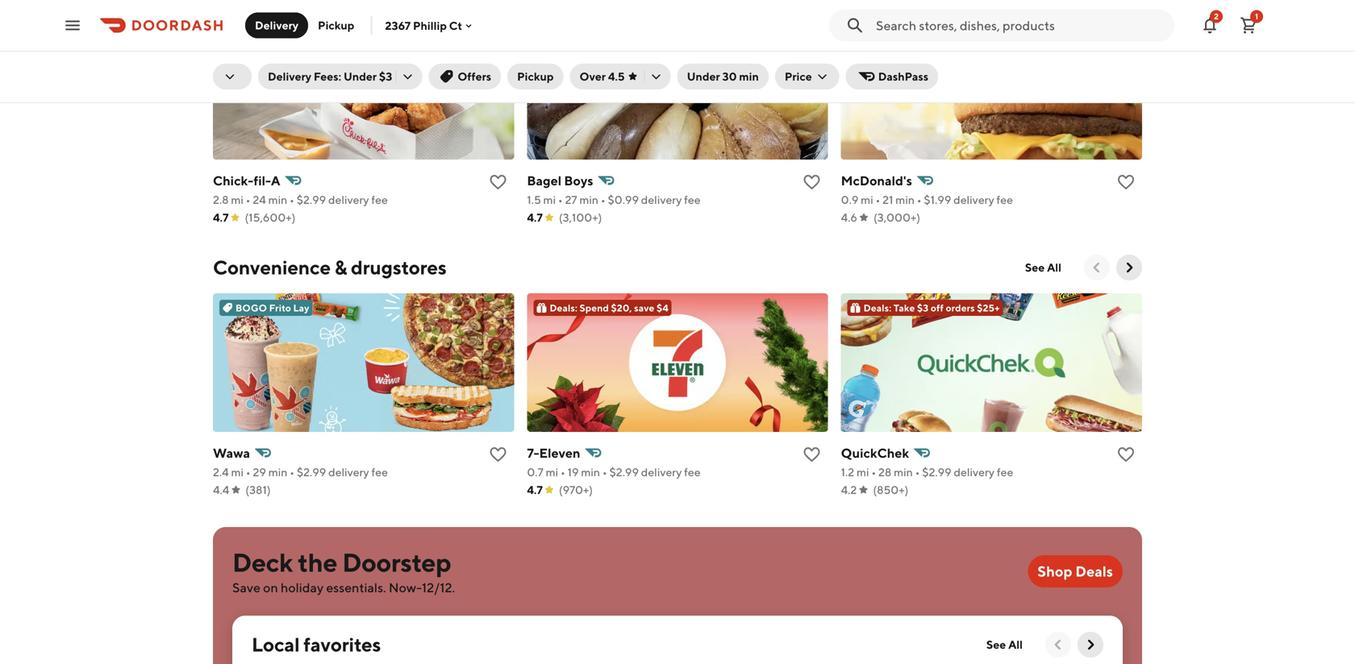 Task type: vqa. For each thing, say whether or not it's contained in the screenshot.


Task type: locate. For each thing, give the bounding box(es) containing it.
under left the 30 at the right of the page
[[687, 70, 720, 83]]

see all
[[1025, 261, 1062, 274], [986, 638, 1023, 652]]

convenience & drugstores
[[213, 256, 447, 279]]

7-eleven
[[527, 446, 580, 461]]

• right the 28
[[915, 466, 920, 479]]

delivery for 7-eleven
[[641, 466, 682, 479]]

$2.99
[[297, 193, 326, 206], [297, 466, 326, 479], [609, 466, 639, 479], [922, 466, 952, 479]]

min right 21
[[896, 193, 915, 206]]

0 vertical spatial see all
[[1025, 261, 1062, 274]]

pickup left over
[[517, 70, 554, 83]]

see for convenience & drugstores
[[1025, 261, 1045, 274]]

mi for wawa
[[231, 466, 244, 479]]

see all left previous button of carousel image
[[1025, 261, 1062, 274]]

mi for quickchek
[[857, 466, 869, 479]]

lay
[[293, 302, 309, 314]]

click to add this store to your saved list image for 7-eleven
[[802, 445, 822, 465]]

click to add this store to your saved list image
[[1116, 173, 1136, 192], [488, 445, 508, 465], [1116, 445, 1136, 465]]

mi for mcdonald's
[[861, 193, 873, 206]]

$0.99
[[608, 193, 639, 206]]

click to add this store to your saved list image
[[488, 173, 508, 192], [802, 173, 822, 192], [802, 445, 822, 465]]

min right 24
[[268, 193, 287, 206]]

1 vertical spatial pickup
[[517, 70, 554, 83]]

deals: left take
[[864, 302, 892, 314]]

delivery up delivery fees: under $3
[[255, 19, 298, 32]]

1 vertical spatial $3
[[917, 302, 929, 314]]

phillip
[[413, 19, 447, 32]]

(381)
[[245, 484, 271, 497]]

0 horizontal spatial under
[[344, 70, 377, 83]]

deals: left spend
[[550, 302, 578, 314]]

(850+)
[[873, 484, 909, 497]]

over
[[580, 70, 606, 83]]

27
[[565, 193, 577, 206]]

0 horizontal spatial all
[[1008, 638, 1023, 652]]

see all for local favorites
[[986, 638, 1023, 652]]

$2.99 right 19
[[609, 466, 639, 479]]

min right 19
[[581, 466, 600, 479]]

0 horizontal spatial pickup button
[[308, 13, 364, 38]]

save
[[232, 580, 261, 596]]

30
[[722, 70, 737, 83]]

$20,
[[611, 302, 632, 314]]

bagel
[[527, 173, 562, 188]]

2.8
[[213, 193, 229, 206]]

4.7 for chick-
[[213, 211, 229, 224]]

a
[[271, 173, 280, 188]]

click to add this store to your saved list image left "quickchek"
[[802, 445, 822, 465]]

deals:
[[550, 302, 578, 314], [864, 302, 892, 314]]

min right the 28
[[894, 466, 913, 479]]

min for quickchek
[[894, 466, 913, 479]]

click to add this store to your saved list image left bagel
[[488, 173, 508, 192]]

boys
[[564, 173, 593, 188]]

mi for chick-fil-a
[[231, 193, 244, 206]]

1 under from the left
[[344, 70, 377, 83]]

24
[[253, 193, 266, 206]]

$2.99 right 29
[[297, 466, 326, 479]]

see all left previous button of carousel icon
[[986, 638, 1023, 652]]

2 deals: from the left
[[864, 302, 892, 314]]

$2.99 for wawa
[[297, 466, 326, 479]]

see left previous button of carousel image
[[1025, 261, 1045, 274]]

•
[[246, 193, 251, 206], [290, 193, 294, 206], [558, 193, 563, 206], [601, 193, 606, 206], [876, 193, 880, 206], [917, 193, 922, 206], [246, 466, 251, 479], [290, 466, 294, 479], [561, 466, 565, 479], [602, 466, 607, 479], [871, 466, 876, 479], [915, 466, 920, 479]]

deck the doorstep save on holiday essentials. now-12/12.
[[232, 548, 455, 596]]

mi right 0.9
[[861, 193, 873, 206]]

0 vertical spatial all
[[1047, 261, 1062, 274]]

quickchek
[[841, 446, 909, 461]]

$2.99 right 24
[[297, 193, 326, 206]]

mi right 2.8
[[231, 193, 244, 206]]

mi right '1.5'
[[543, 193, 556, 206]]

pickup button up delivery fees: under $3
[[308, 13, 364, 38]]

deals
[[1075, 563, 1113, 580]]

pickup button
[[308, 13, 364, 38], [507, 64, 563, 90]]

under right fees:
[[344, 70, 377, 83]]

see all link left previous button of carousel icon
[[977, 632, 1032, 658]]

$3
[[379, 70, 392, 83], [917, 302, 929, 314]]

ct
[[449, 19, 462, 32]]

mi right 1.2
[[857, 466, 869, 479]]

1 vertical spatial see all link
[[977, 632, 1032, 658]]

1 horizontal spatial see all
[[1025, 261, 1062, 274]]

delivery for quickchek
[[954, 466, 995, 479]]

• left 27
[[558, 193, 563, 206]]

min right 27
[[579, 193, 599, 206]]

$3 left off
[[917, 302, 929, 314]]

all
[[1047, 261, 1062, 274], [1008, 638, 1023, 652]]

fee for quickchek
[[997, 466, 1013, 479]]

take
[[894, 302, 915, 314]]

7-
[[527, 446, 539, 461]]

pickup button left over
[[507, 64, 563, 90]]

min right the 30 at the right of the page
[[739, 70, 759, 83]]

0 horizontal spatial see
[[986, 638, 1006, 652]]

chick-fil-a
[[213, 173, 280, 188]]

2 under from the left
[[687, 70, 720, 83]]

delivery left fees:
[[268, 70, 311, 83]]

fee for 7-eleven
[[684, 466, 701, 479]]

drugstores
[[351, 256, 447, 279]]

&
[[335, 256, 347, 279]]

fee
[[371, 193, 388, 206], [684, 193, 701, 206], [997, 193, 1013, 206], [371, 466, 388, 479], [684, 466, 701, 479], [997, 466, 1013, 479]]

see all link for convenience & drugstores
[[1015, 255, 1071, 281]]

0.9
[[841, 193, 859, 206]]

$2.99 for 7-eleven
[[609, 466, 639, 479]]

2367
[[385, 19, 411, 32]]

1 horizontal spatial all
[[1047, 261, 1062, 274]]

mcdonald's
[[841, 173, 912, 188]]

$2.99 for chick-fil-a
[[297, 193, 326, 206]]

1 deals: from the left
[[550, 302, 578, 314]]

delivery
[[255, 19, 298, 32], [268, 70, 311, 83]]

0 horizontal spatial pickup
[[318, 19, 354, 32]]

28
[[878, 466, 892, 479]]

0 horizontal spatial deals:
[[550, 302, 578, 314]]

the
[[298, 548, 337, 578]]

see left previous button of carousel icon
[[986, 638, 1006, 652]]

delivery for delivery fees: under $3
[[268, 70, 311, 83]]

0 horizontal spatial see all
[[986, 638, 1023, 652]]

1 vertical spatial all
[[1008, 638, 1023, 652]]

now-
[[389, 580, 422, 596]]

mi right 0.7 at the left bottom
[[546, 466, 558, 479]]

delivery inside button
[[255, 19, 298, 32]]

holiday
[[281, 580, 324, 596]]

Store search: begin typing to search for stores available on DoorDash text field
[[876, 17, 1165, 34]]

1 vertical spatial delivery
[[268, 70, 311, 83]]

pickup up delivery fees: under $3
[[318, 19, 354, 32]]

favorites
[[303, 634, 381, 657]]

1 horizontal spatial $3
[[917, 302, 929, 314]]

see all for convenience & drugstores
[[1025, 261, 1062, 274]]

4.7 down '1.5'
[[527, 211, 543, 224]]

$1.99
[[924, 193, 951, 206]]

frito
[[269, 302, 291, 314]]

offers button
[[429, 64, 501, 90]]

1 vertical spatial see all
[[986, 638, 1023, 652]]

all left previous button of carousel image
[[1047, 261, 1062, 274]]

4.7 down 0.7 at the left bottom
[[527, 484, 543, 497]]

1 horizontal spatial deals:
[[864, 302, 892, 314]]

click to add this store to your saved list image for chick-fil-a
[[488, 173, 508, 192]]

1.2
[[841, 466, 854, 479]]

1 horizontal spatial under
[[687, 70, 720, 83]]

$2.99 right the 28
[[922, 466, 952, 479]]

0 horizontal spatial $3
[[379, 70, 392, 83]]

• left 19
[[561, 466, 565, 479]]

all left previous button of carousel icon
[[1008, 638, 1023, 652]]

see all link left previous button of carousel image
[[1015, 255, 1071, 281]]

mi right 2.4
[[231, 466, 244, 479]]

min right 29
[[268, 466, 287, 479]]

• up (15,600+)
[[290, 193, 294, 206]]

dashpass button
[[846, 64, 938, 90]]

• left 24
[[246, 193, 251, 206]]

deals: spend $20, save $4
[[550, 302, 668, 314]]

previous button of carousel image
[[1050, 637, 1066, 653]]

4.7 down 2.8
[[213, 211, 229, 224]]

$3 down 2367
[[379, 70, 392, 83]]

click to add this store to your saved list image left mcdonald's
[[802, 173, 822, 192]]

1 horizontal spatial see
[[1025, 261, 1045, 274]]

fee for bagel boys
[[684, 193, 701, 206]]

under
[[344, 70, 377, 83], [687, 70, 720, 83]]

pickup
[[318, 19, 354, 32], [517, 70, 554, 83]]

0 vertical spatial pickup
[[318, 19, 354, 32]]

over 4.5
[[580, 70, 625, 83]]

0 vertical spatial delivery
[[255, 19, 298, 32]]

mi for 7-eleven
[[546, 466, 558, 479]]

1 vertical spatial see
[[986, 638, 1006, 652]]

2367 phillip ct button
[[385, 19, 475, 32]]

0 vertical spatial see all link
[[1015, 255, 1071, 281]]

min
[[739, 70, 759, 83], [268, 193, 287, 206], [579, 193, 599, 206], [896, 193, 915, 206], [268, 466, 287, 479], [581, 466, 600, 479], [894, 466, 913, 479]]

0 vertical spatial see
[[1025, 261, 1045, 274]]

1 horizontal spatial pickup button
[[507, 64, 563, 90]]



Task type: describe. For each thing, give the bounding box(es) containing it.
1.5 mi • 27 min • $0.99 delivery fee
[[527, 193, 701, 206]]

notification bell image
[[1200, 16, 1220, 35]]

orders
[[946, 302, 975, 314]]

convenience
[[213, 256, 331, 279]]

click to add this store to your saved list image for quickchek
[[1116, 445, 1136, 465]]

min for wawa
[[268, 466, 287, 479]]

4.2
[[841, 484, 857, 497]]

(3,100+)
[[559, 211, 602, 224]]

$25+
[[977, 302, 1000, 314]]

2367 phillip ct
[[385, 19, 462, 32]]

(15,600+)
[[245, 211, 296, 224]]

deals: for 7-eleven
[[550, 302, 578, 314]]

open menu image
[[63, 16, 82, 35]]

• left the 28
[[871, 466, 876, 479]]

0 vertical spatial pickup button
[[308, 13, 364, 38]]

4.5
[[608, 70, 625, 83]]

0.9 mi • 21 min • $1.99 delivery fee
[[841, 193, 1013, 206]]

(970+)
[[559, 484, 593, 497]]

fee for wawa
[[371, 466, 388, 479]]

delivery for delivery
[[255, 19, 298, 32]]

eleven
[[539, 446, 580, 461]]

shop deals
[[1038, 563, 1113, 580]]

bagel boys
[[527, 173, 593, 188]]

dashpass
[[878, 70, 929, 83]]

1 horizontal spatial pickup
[[517, 70, 554, 83]]

0.7 mi • 19 min • $2.99 delivery fee
[[527, 466, 701, 479]]

1.2 mi • 28 min • $2.99 delivery fee
[[841, 466, 1013, 479]]

under 30 min
[[687, 70, 759, 83]]

4.7 for 7-
[[527, 484, 543, 497]]

min for 7-eleven
[[581, 466, 600, 479]]

click to add this store to your saved list image for bagel boys
[[802, 173, 822, 192]]

bogo frito lay
[[236, 302, 309, 314]]

2.4 mi • 29 min • $2.99 delivery fee
[[213, 466, 388, 479]]

• left 21
[[876, 193, 880, 206]]

$2.99 for quickchek
[[922, 466, 952, 479]]

2
[[1214, 12, 1219, 21]]

min inside 'button'
[[739, 70, 759, 83]]

0 vertical spatial $3
[[379, 70, 392, 83]]

next button of carousel image
[[1121, 260, 1137, 276]]

click to add this store to your saved list image for mcdonald's
[[1116, 173, 1136, 192]]

shop
[[1038, 563, 1073, 580]]

on
[[263, 580, 278, 596]]

2.8 mi • 24 min • $2.99 delivery fee
[[213, 193, 388, 206]]

fee for chick-fil-a
[[371, 193, 388, 206]]

min for chick-fil-a
[[268, 193, 287, 206]]

1.5
[[527, 193, 541, 206]]

mi for bagel boys
[[543, 193, 556, 206]]

fees:
[[314, 70, 341, 83]]

delivery for bagel boys
[[641, 193, 682, 206]]

delivery fees: under $3
[[268, 70, 392, 83]]

4.7 for bagel
[[527, 211, 543, 224]]

price button
[[775, 64, 839, 90]]

• right 19
[[602, 466, 607, 479]]

1 vertical spatial pickup button
[[507, 64, 563, 90]]

previous button of carousel image
[[1089, 260, 1105, 276]]

price
[[785, 70, 812, 83]]

off
[[931, 302, 944, 314]]

click to add this store to your saved list image for wawa
[[488, 445, 508, 465]]

spend
[[580, 302, 609, 314]]

deals: for quickchek
[[864, 302, 892, 314]]

wawa
[[213, 446, 250, 461]]

chick-
[[213, 173, 254, 188]]

delivery button
[[245, 13, 308, 38]]

(3,000+)
[[874, 211, 920, 224]]

save
[[634, 302, 655, 314]]

see all link for local favorites
[[977, 632, 1032, 658]]

see for local favorites
[[986, 638, 1006, 652]]

over 4.5 button
[[570, 64, 671, 90]]

deck
[[232, 548, 293, 578]]

12/12.
[[422, 580, 455, 596]]

• right 29
[[290, 466, 294, 479]]

1
[[1255, 12, 1258, 21]]

offers
[[458, 70, 491, 83]]

doorstep
[[342, 548, 451, 578]]

min for bagel boys
[[579, 193, 599, 206]]

next button of carousel image
[[1083, 637, 1099, 653]]

4.4
[[213, 484, 229, 497]]

2.4
[[213, 466, 229, 479]]

deals: take $3 off orders $25+
[[864, 302, 1000, 314]]

$4
[[657, 302, 668, 314]]

• left $0.99
[[601, 193, 606, 206]]

fil-
[[254, 173, 271, 188]]

29
[[253, 466, 266, 479]]

delivery for mcdonald's
[[954, 193, 994, 206]]

delivery for chick-fil-a
[[328, 193, 369, 206]]

all for local favorites
[[1008, 638, 1023, 652]]

21
[[883, 193, 893, 206]]

bogo
[[236, 302, 267, 314]]

delivery for wawa
[[328, 466, 369, 479]]

2 items, open order cart image
[[1239, 16, 1258, 35]]

essentials.
[[326, 580, 386, 596]]

fee for mcdonald's
[[997, 193, 1013, 206]]

convenience & drugstores link
[[213, 255, 447, 281]]

• left $1.99
[[917, 193, 922, 206]]

min for mcdonald's
[[896, 193, 915, 206]]

local favorites link
[[252, 632, 381, 658]]

all for convenience & drugstores
[[1047, 261, 1062, 274]]

19
[[568, 466, 579, 479]]

shop deals link
[[1028, 556, 1123, 588]]

• left 29
[[246, 466, 251, 479]]

under 30 min button
[[677, 64, 769, 90]]

0.7
[[527, 466, 544, 479]]

1 button
[[1233, 9, 1265, 42]]

under inside 'button'
[[687, 70, 720, 83]]

local
[[252, 634, 300, 657]]

4.6
[[841, 211, 857, 224]]



